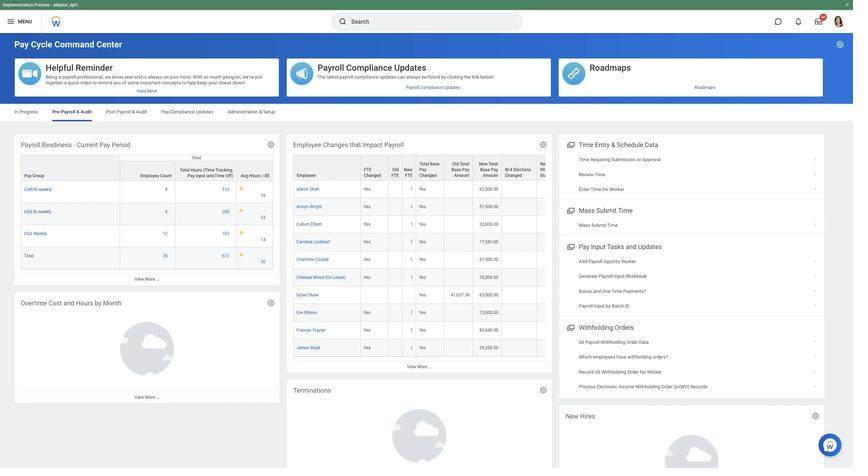 Task type: locate. For each thing, give the bounding box(es) containing it.
updates up workbook
[[638, 243, 662, 251]]

0 horizontal spatial fte
[[364, 168, 372, 173]]

reminder
[[76, 63, 113, 73]]

2 chevron right image from the top
[[811, 184, 820, 192]]

administration
[[228, 109, 258, 115]]

employee
[[293, 141, 321, 149], [297, 173, 316, 178], [140, 174, 159, 179]]

to down professional,
[[93, 80, 97, 86]]

row containing can bi-weekly
[[21, 181, 273, 203]]

1 payroll from the left
[[62, 74, 76, 80]]

old fte column header
[[389, 155, 403, 181]]

workbook
[[626, 274, 647, 279]]

26 inside the average hours per employee is less than 40.  all hours might not be submitted for the current open pay period. "element"
[[261, 260, 266, 265]]

2 the average hours per employee is less than 40.  all hours might not be submitted for the current open pay period. image from the top
[[240, 231, 243, 236]]

1 vertical spatial list
[[559, 255, 825, 314]]

hours for avg
[[249, 174, 261, 179]]

- inside menu banner
[[51, 3, 52, 8]]

1 the average hours per employee is less than 40.  all hours might not be submitted for the current open pay period. element from the top
[[240, 187, 270, 199]]

2 the average hours per employee is less than 40.  all hours might not be submitted for the current open pay period. element from the top
[[240, 209, 270, 221]]

concepts
[[162, 80, 181, 86]]

updates up the latest payroll compliance updates can always be found by clicking the link below!
[[394, 63, 426, 73]]

1 horizontal spatial old
[[453, 162, 459, 167]]

1 amount from the left
[[454, 173, 470, 178]]

base inside 'old total base pay amount'
[[452, 168, 461, 173]]

0 vertical spatial worker
[[610, 187, 624, 192]]

chelsea wood (on leave)
[[297, 275, 346, 280]]

data for time entry & schedule data
[[645, 141, 659, 149]]

4 1 from the top
[[411, 240, 413, 245]]

of
[[122, 80, 126, 86]]

time down tracking,
[[215, 174, 225, 179]]

new up 'status'
[[540, 162, 549, 167]]

view more ... for payroll readiness - current pay period
[[135, 277, 159, 282]]

boyd
[[311, 346, 320, 351]]

163
[[222, 232, 229, 237]]

1 changed from the left
[[364, 173, 381, 178]]

... for employee changes that impact payroll
[[429, 365, 432, 370]]

for
[[603, 187, 609, 192], [640, 370, 646, 375]]

0 vertical spatial view
[[135, 277, 144, 282]]

bi- right can
[[34, 187, 39, 192]]

view more ... inside "employee changes that impact payroll" element
[[407, 365, 432, 370]]

post
[[106, 109, 116, 115]]

record us withholding order for worker
[[579, 370, 662, 375]]

view more ... inside the payroll readiness - current pay period element
[[135, 277, 159, 282]]

1 vertical spatial the average hours per employee is less than 40.  all hours might not be submitted for the current open pay period. image
[[240, 253, 243, 258]]

submit up pay input tasks and updates
[[592, 223, 606, 228]]

view inside the payroll readiness - current pay period element
[[135, 277, 144, 282]]

0 vertical spatial order
[[627, 340, 638, 345]]

0 horizontal spatial old
[[393, 168, 399, 173]]

process electronic income withholding order (e-iwo) records
[[579, 385, 708, 390]]

the average hours per employee is less than 40.  all hours might not be submitted for the current open pay period. element containing 33
[[240, 209, 270, 221]]

menu group image for mass submit time
[[566, 206, 576, 215]]

all payroll withholding order data link
[[559, 335, 825, 350]]

5 chevron right image from the top
[[811, 337, 820, 345]]

more for employee changes that impact payroll
[[418, 365, 427, 370]]

weekly down the 'group' on the left top of the page
[[39, 187, 52, 192]]

that
[[350, 141, 361, 149]]

w-4 elections changed column header
[[502, 155, 537, 181]]

0 vertical spatial ...
[[156, 277, 159, 282]]

tab list
[[7, 104, 846, 122]]

view inside "employee changes that impact payroll" element
[[407, 365, 416, 370]]

hours down total 'popup button'
[[191, 168, 202, 173]]

input
[[196, 174, 206, 179], [591, 243, 606, 251], [604, 259, 614, 265], [614, 274, 625, 279], [594, 304, 605, 309]]

1 vertical spatial usa
[[24, 232, 32, 237]]

pay cycle command center
[[14, 40, 122, 50]]

old left "new fte"
[[393, 168, 399, 173]]

employee up adesh shah link
[[297, 173, 316, 178]]

income
[[619, 385, 634, 390]]

0 vertical spatial -
[[51, 3, 52, 8]]

employee count
[[140, 174, 172, 179]]

more inside overtime cost and hours by month element
[[145, 395, 155, 401]]

fte inside fte changed
[[364, 168, 372, 173]]

worker up workbook
[[622, 259, 636, 265]]

14 button
[[261, 237, 267, 243]]

search image
[[338, 17, 347, 26]]

33
[[261, 215, 266, 220]]

base inside the new total base pay amount
[[480, 168, 490, 173]]

employee for employee changes that impact payroll
[[293, 141, 321, 149]]

pay left new total base pay amount popup button in the top right of the page
[[462, 168, 470, 173]]

old fte button
[[389, 155, 402, 181]]

1 horizontal spatial audit
[[136, 109, 147, 115]]

0 horizontal spatial -
[[51, 3, 52, 8]]

... inside overtime cost and hours by month element
[[156, 395, 159, 401]]

1 horizontal spatial for
[[640, 370, 646, 375]]

5 chevron right image from the top
[[811, 352, 820, 360]]

0 vertical spatial roadmaps
[[590, 63, 631, 73]]

ee
[[265, 174, 270, 179]]

new inside new payroll withholding status
[[540, 162, 549, 167]]

1 audit from the left
[[81, 109, 92, 115]]

2 vertical spatial worker
[[647, 370, 662, 375]]

1 vertical spatial weekly
[[38, 209, 51, 215]]

chevron right image inside mass submit time link
[[811, 221, 820, 228]]

3 list from the top
[[559, 335, 825, 395]]

the average hours per employee is less than 40.  all hours might not be submitted for the current open pay period. element down 39
[[240, 209, 270, 221]]

the average hours per employee is less than 40.  all hours might not be submitted for the current open pay period. element down 33
[[240, 231, 270, 243]]

0 vertical spatial usa
[[24, 209, 32, 215]]

order down "withholding"
[[628, 370, 639, 375]]

changed for w-4 elections changed
[[505, 173, 522, 178]]

old total base pay amount column header
[[444, 155, 473, 181]]

0 vertical spatial list
[[559, 152, 825, 197]]

2 chevron right image from the top
[[811, 221, 820, 228]]

frances frazier link
[[297, 327, 326, 333]]

2 horizontal spatial changed
[[505, 173, 522, 178]]

the average hours per employee is less than 40.  all hours might not be submitted for the current open pay period. image right 673 button
[[240, 253, 243, 258]]

2 list from the top
[[559, 255, 825, 314]]

chevron right image inside time requiring submission or approval link
[[811, 155, 820, 162]]

to down mind. at the left top of page
[[182, 80, 186, 86]]

fte changed column header
[[361, 155, 389, 181]]

row containing frances frazier
[[293, 322, 770, 340]]

1 vertical spatial old
[[393, 168, 399, 173]]

2 mass from the top
[[579, 223, 591, 228]]

& for post payroll & audit
[[132, 109, 135, 115]]

payroll readiness - current pay period element
[[14, 134, 280, 286]]

3 changed from the left
[[505, 173, 522, 178]]

0 vertical spatial mass
[[579, 207, 595, 215]]

amount for new total base pay amount
[[483, 173, 498, 178]]

3 1 from the top
[[411, 222, 413, 227]]

new hires
[[566, 413, 595, 421]]

1 horizontal spatial changed
[[420, 173, 437, 178]]

5 1 from the top
[[411, 258, 413, 263]]

1 horizontal spatial 26
[[261, 260, 266, 265]]

mass submit time down enter time for worker
[[579, 207, 633, 215]]

entry
[[595, 141, 610, 149]]

view for payroll readiness - current pay period
[[135, 277, 144, 282]]

amount left new total base pay amount popup button in the top right of the page
[[454, 173, 470, 178]]

row containing total base pay changed
[[293, 155, 770, 181]]

2 vertical spatial compliance
[[170, 109, 195, 115]]

chevron right image
[[811, 155, 820, 162], [811, 221, 820, 228], [811, 257, 820, 264], [811, 301, 820, 309], [811, 337, 820, 345], [811, 367, 820, 374], [811, 382, 820, 389]]

0 vertical spatial view more ... link
[[14, 274, 280, 286]]

compliance down found
[[420, 85, 443, 90]]

more inside the payroll readiness - current pay period element
[[145, 277, 155, 282]]

... inside "employee changes that impact payroll" element
[[429, 365, 432, 370]]

always inside being a payroll professional, we know year-end is always on your mind. with so much going on, we've put together a quick video to remind you of some important concepts to help keep your stress down!
[[148, 74, 162, 80]]

1 vertical spatial more
[[418, 365, 427, 370]]

3 chevron right image from the top
[[811, 272, 820, 279]]

changed left old fte
[[364, 173, 381, 178]]

pay right new fte column header
[[420, 168, 427, 173]]

the average hours per employee is less than 40.  all hours might not be submitted for the current open pay period. image inside row
[[240, 187, 243, 191]]

2 1 from the top
[[411, 205, 413, 210]]

0 vertical spatial 26 button
[[163, 253, 169, 259]]

roadmaps link
[[559, 82, 823, 93]]

2 audit from the left
[[136, 109, 147, 115]]

1 vertical spatial hours
[[249, 174, 261, 179]]

payroll compliance updates link
[[287, 82, 551, 93]]

chevron right image for data
[[811, 337, 820, 345]]

your up concepts at the top
[[170, 74, 179, 80]]

data up "withholding"
[[639, 340, 649, 345]]

bonus
[[579, 289, 592, 294]]

- right preview
[[51, 3, 52, 8]]

audit down the some
[[136, 109, 147, 115]]

1 chevron right image from the top
[[811, 170, 820, 177]]

more for payroll readiness - current pay period
[[145, 277, 155, 282]]

chevron right image inside enter time for worker link
[[811, 184, 820, 192]]

0 horizontal spatial hours
[[76, 300, 93, 307]]

pay down total 'popup button'
[[187, 174, 195, 179]]

the average hours per employee is less than 40.  all hours might not be submitted for the current open pay period. image right 163 button
[[240, 231, 243, 236]]

new inside the new total base pay amount
[[479, 162, 488, 167]]

new total base pay amount button
[[473, 155, 501, 181]]

fte changed
[[364, 168, 381, 178]]

data for all payroll withholding order data
[[639, 340, 649, 345]]

implementation preview -   adeptai_dpt1
[[3, 3, 78, 8]]

the average hours per employee is less than 40.  all hours might not be submitted for the current open pay period. element down 14
[[240, 253, 270, 265]]

usa left weekly
[[24, 232, 32, 237]]

0 vertical spatial old
[[453, 162, 459, 167]]

configure employee changes that impact payroll image
[[540, 141, 548, 149]]

employee inside popup button
[[297, 173, 316, 178]]

0 vertical spatial payroll compliance updates
[[318, 63, 426, 73]]

new right old fte column header
[[404, 168, 413, 173]]

chevron right image
[[811, 170, 820, 177], [811, 184, 820, 192], [811, 272, 820, 279], [811, 286, 820, 294], [811, 352, 820, 360]]

0 vertical spatial hours
[[191, 168, 202, 173]]

0 vertical spatial the average hours per employee is less than 40.  all hours might not be submitted for the current open pay period. image
[[240, 187, 243, 191]]

cycle
[[31, 40, 52, 50]]

chevron right image inside process electronic income withholding order (e-iwo) records link
[[811, 382, 820, 389]]

6 1 from the top
[[411, 275, 413, 280]]

your down much
[[209, 80, 218, 86]]

1 vertical spatial ...
[[429, 365, 432, 370]]

the average hours per employee is less than 40.  all hours might not be submitted for the current open pay period. element for 200
[[240, 209, 270, 221]]

tab list containing in progress
[[7, 104, 846, 122]]

...
[[156, 277, 159, 282], [429, 365, 432, 370], [156, 395, 159, 401]]

employee changes that impact payroll
[[293, 141, 404, 149]]

0 horizontal spatial base
[[430, 162, 440, 167]]

1 always from the left
[[148, 74, 162, 80]]

new
[[479, 162, 488, 167], [540, 162, 549, 167], [404, 168, 413, 173], [566, 413, 579, 421]]

2 vertical spatial hours
[[76, 300, 93, 307]]

weekly up weekly
[[38, 209, 51, 215]]

1 for 67,500.00
[[411, 258, 413, 263]]

video
[[80, 80, 91, 86]]

2 vertical spatial ...
[[156, 395, 159, 401]]

row containing callum elliott
[[293, 216, 770, 234]]

1 vertical spatial for
[[640, 370, 646, 375]]

employee left count
[[140, 174, 159, 179]]

we
[[105, 74, 111, 80]]

old inside old fte
[[393, 168, 399, 173]]

configure new hires image
[[812, 413, 820, 421]]

2 the average hours per employee is less than 40.  all hours might not be submitted for the current open pay period. image from the top
[[240, 253, 243, 258]]

chevron right image inside the generate payroll input workbook link
[[811, 272, 820, 279]]

the average hours per employee is less than 40.  all hours might not be submitted for the current open pay period. element containing 14
[[240, 231, 270, 243]]

1 horizontal spatial amount
[[483, 173, 498, 178]]

1 horizontal spatial to
[[182, 80, 186, 86]]

total element
[[24, 252, 34, 259]]

0 horizontal spatial payroll
[[62, 74, 76, 80]]

year-
[[124, 74, 135, 80]]

0 vertical spatial mass submit time
[[579, 207, 633, 215]]

leave)
[[333, 275, 346, 280]]

2 usa from the top
[[24, 232, 32, 237]]

amount inside the new total base pay amount
[[483, 173, 498, 178]]

0 horizontal spatial a
[[59, 74, 61, 80]]

payroll inside being a payroll professional, we know year-end is always on your mind. with so much going on, we've put together a quick video to remind you of some important concepts to help keep your stress down!
[[62, 74, 76, 80]]

Search Workday  search field
[[351, 14, 507, 29]]

withholding up all
[[579, 324, 613, 332]]

audit for post payroll & audit
[[136, 109, 147, 115]]

32,000.00
[[480, 222, 499, 227]]

1 list from the top
[[559, 152, 825, 197]]

configure overtime cost and hours by month image
[[267, 299, 275, 307]]

time requiring submission or approval
[[579, 157, 661, 163]]

pay inside the total hours (time tracking, pay input and time off)
[[187, 174, 195, 179]]

2 vertical spatial list
[[559, 335, 825, 395]]

0 horizontal spatial changed
[[364, 173, 381, 178]]

new right 'old total base pay amount' at the right of page
[[479, 162, 488, 167]]

the average hours per employee is less than 40.  all hours might not be submitted for the current open pay period. element containing 26
[[240, 253, 270, 265]]

row containing james boyd
[[293, 340, 770, 357]]

shaw
[[308, 293, 319, 298]]

list containing time requiring submission or approval
[[559, 152, 825, 197]]

4 chevron right image from the top
[[811, 286, 820, 294]]

1 1 from the top
[[411, 187, 413, 192]]

3 menu group image from the top
[[566, 242, 576, 252]]

/
[[262, 174, 264, 179]]

weekly
[[39, 187, 52, 192], [38, 209, 51, 215]]

fte left "new fte"
[[392, 173, 399, 178]]

pay inside tab list
[[161, 109, 169, 115]]

0 vertical spatial view more ...
[[135, 277, 159, 282]]

2 amount from the left
[[483, 173, 498, 178]]

30 button
[[811, 14, 827, 29]]

professional,
[[77, 74, 104, 80]]

list
[[559, 152, 825, 197], [559, 255, 825, 314], [559, 335, 825, 395]]

fte
[[364, 168, 372, 173], [392, 173, 399, 178], [405, 173, 413, 178]]

67,500.00
[[480, 258, 499, 263]]

0 vertical spatial for
[[603, 187, 609, 192]]

time down enter time for worker
[[618, 207, 633, 215]]

usa weekly link
[[24, 230, 47, 237]]

employee for employee
[[297, 173, 316, 178]]

fte right old fte
[[405, 173, 413, 178]]

withholding inside popup button
[[540, 168, 563, 173]]

for up the process electronic income withholding order (e-iwo) records
[[640, 370, 646, 375]]

chevron right image for time entry & schedule data
[[811, 170, 820, 177]]

old right total base pay changed column header
[[453, 162, 459, 167]]

amount for old total base pay amount
[[454, 173, 470, 178]]

1 vertical spatial view more ...
[[407, 365, 432, 370]]

weekly for usa bi-weekly
[[38, 209, 51, 215]]

3 the average hours per employee is less than 40.  all hours might not be submitted for the current open pay period. element from the top
[[240, 231, 270, 243]]

0 horizontal spatial 26
[[163, 254, 168, 259]]

the average hours per employee is less than 40.  all hours might not be submitted for the current open pay period. image for 673
[[240, 253, 243, 258]]

1 vertical spatial view more ... link
[[287, 361, 552, 373]]

employee button
[[294, 155, 361, 181]]

withholding for new
[[540, 168, 563, 173]]

hours left /
[[249, 174, 261, 179]]

& right post
[[132, 109, 135, 115]]

bi- up usa weekly link
[[33, 209, 38, 215]]

hours inside the total hours (time tracking, pay input and time off)
[[191, 168, 202, 173]]

row containing dylan shaw
[[293, 287, 770, 304]]

2 horizontal spatial hours
[[249, 174, 261, 179]]

8 1 from the top
[[411, 328, 413, 333]]

7 chevron right image from the top
[[811, 382, 820, 389]]

more for overtime cost and hours by month
[[145, 395, 155, 401]]

26 down 14 button
[[261, 260, 266, 265]]

the
[[464, 74, 471, 80]]

record
[[579, 370, 594, 375]]

menu group image for time entry & schedule data
[[566, 140, 576, 150]]

view more ... inside overtime cost and hours by month element
[[135, 395, 159, 401]]

0 vertical spatial weekly
[[39, 187, 52, 192]]

view more ... link for employee changes that impact payroll
[[287, 361, 552, 373]]

progress
[[19, 109, 38, 115]]

employee left changes
[[293, 141, 321, 149]]

electronic
[[597, 385, 618, 390]]

1 horizontal spatial always
[[406, 74, 421, 80]]

1 vertical spatial data
[[639, 340, 649, 345]]

main content
[[0, 33, 853, 469]]

amount inside 'old total base pay amount'
[[454, 173, 470, 178]]

old inside 'old total base pay amount'
[[453, 162, 459, 167]]

0 vertical spatial menu group image
[[566, 140, 576, 150]]

total
[[192, 156, 201, 161], [420, 162, 429, 167], [460, 162, 470, 167], [489, 162, 498, 167], [180, 168, 189, 173], [24, 254, 34, 259]]

chevron right image inside all payroll withholding order data link
[[811, 337, 820, 345]]

new inside column header
[[404, 168, 413, 173]]

view more ... for overtime cost and hours by month
[[135, 395, 159, 401]]

pay down concepts at the top
[[161, 109, 169, 115]]

... for overtime cost and hours by month
[[156, 395, 159, 401]]

view for overtime cost and hours by month
[[135, 395, 144, 401]]

setup
[[263, 109, 275, 115]]

dylan
[[297, 293, 307, 298]]

1 horizontal spatial payroll
[[340, 74, 353, 80]]

profile logan mcneil image
[[833, 16, 845, 29]]

2 payroll from the left
[[340, 74, 353, 80]]

weekly inside can bi-weekly link
[[39, 187, 52, 192]]

0 vertical spatial the average hours per employee is less than 40.  all hours might not be submitted for the current open pay period. image
[[240, 209, 243, 214]]

updates down keep on the left of page
[[196, 109, 213, 115]]

fte inside column header
[[392, 173, 399, 178]]

2 changed from the left
[[420, 173, 437, 178]]

payroll up quick
[[62, 74, 76, 80]]

bonus and one-time payments*
[[579, 289, 646, 294]]

input down (time
[[196, 174, 206, 179]]

fte inside "new fte"
[[405, 173, 413, 178]]

chevron right image for id
[[811, 301, 820, 309]]

chevron right image for for
[[811, 367, 820, 374]]

compliance down the help
[[170, 109, 195, 115]]

2 horizontal spatial fte
[[405, 173, 413, 178]]

1 mass from the top
[[579, 207, 595, 215]]

list containing add payroll input by worker
[[559, 255, 825, 314]]

1 vertical spatial compliance
[[420, 85, 443, 90]]

and inside the total hours (time tracking, pay input and time off)
[[207, 174, 214, 179]]

employee changes that impact payroll element
[[287, 134, 770, 373]]

7 1 from the top
[[411, 310, 413, 316]]

mass
[[579, 207, 595, 215], [579, 223, 591, 228]]

0 horizontal spatial audit
[[81, 109, 92, 115]]

more inside "employee changes that impact payroll" element
[[418, 365, 427, 370]]

2 vertical spatial view more ... link
[[14, 392, 280, 404]]

base right total base pay changed column header
[[452, 168, 461, 173]]

1 menu group image from the top
[[566, 140, 576, 150]]

1 vertical spatial view
[[407, 365, 416, 370]]

weekly inside the usa bi-weekly link
[[38, 209, 51, 215]]

& right pre-
[[77, 109, 79, 115]]

old total base pay amount
[[452, 162, 470, 178]]

payroll
[[62, 74, 76, 80], [340, 74, 353, 80]]

add payroll input by worker
[[579, 259, 636, 265]]

1 vertical spatial worker
[[622, 259, 636, 265]]

& for time entry & schedule data
[[612, 141, 616, 149]]

end
[[135, 74, 142, 80]]

cell
[[389, 181, 403, 199], [444, 181, 473, 199], [502, 181, 537, 199], [389, 199, 403, 216], [444, 199, 473, 216], [502, 199, 537, 216], [389, 216, 403, 234], [444, 216, 473, 234], [502, 216, 537, 234], [389, 234, 403, 251], [444, 234, 473, 251], [502, 234, 537, 251], [389, 251, 403, 269], [444, 251, 473, 269], [502, 251, 537, 269], [389, 269, 403, 287], [444, 269, 473, 287], [502, 269, 537, 287], [361, 287, 389, 304], [389, 287, 403, 304], [403, 287, 416, 304], [502, 287, 537, 304], [389, 304, 403, 322], [444, 304, 473, 322], [502, 304, 537, 322], [389, 322, 403, 340], [444, 322, 473, 340], [502, 322, 537, 340], [389, 340, 403, 357], [444, 340, 473, 357], [502, 340, 537, 357]]

new for new payroll withholding status
[[540, 162, 549, 167]]

important
[[140, 80, 161, 86]]

1 vertical spatial bi-
[[33, 209, 38, 215]]

withholding down withholding orders
[[601, 340, 626, 345]]

base up 62,000.00
[[480, 168, 490, 173]]

compliance inside tab list
[[170, 109, 195, 115]]

2 vertical spatial menu group image
[[566, 242, 576, 252]]

new for new hires
[[566, 413, 579, 421]]

a up together
[[59, 74, 61, 80]]

row containing total hours (time tracking, pay input and time off)
[[21, 161, 273, 181]]

4 chevron right image from the top
[[811, 301, 820, 309]]

charlotte cooper
[[297, 258, 329, 263]]

payroll input by batch id
[[579, 304, 630, 309]]

- for adeptai_dpt1
[[51, 3, 52, 8]]

order up "withholding"
[[627, 340, 638, 345]]

0 vertical spatial bi-
[[34, 187, 39, 192]]

1 the average hours per employee is less than 40.  all hours might not be submitted for the current open pay period. image from the top
[[240, 209, 243, 214]]

2 vertical spatial more
[[145, 395, 155, 401]]

total inside total base pay changed
[[420, 162, 429, 167]]

the average hours per employee is less than 40.  all hours might not be submitted for the current open pay period. element containing 39
[[240, 187, 270, 199]]

the average hours per employee is less than 40.  all hours might not be submitted for the current open pay period. element for 673
[[240, 253, 270, 265]]

... inside the payroll readiness - current pay period element
[[156, 277, 159, 282]]

0 vertical spatial data
[[645, 141, 659, 149]]

1 vertical spatial -
[[73, 141, 75, 149]]

the average hours per employee is less than 40.  all hours might not be submitted for the current open pay period. element
[[240, 187, 270, 199], [240, 209, 270, 221], [240, 231, 270, 243], [240, 253, 270, 265]]

1 horizontal spatial hours
[[191, 168, 202, 173]]

1 chevron right image from the top
[[811, 155, 820, 162]]

frazier
[[313, 328, 326, 333]]

the average hours per employee is less than 40.  all hours might not be submitted for the current open pay period. image right 200 button
[[240, 209, 243, 214]]

frances frazier
[[297, 328, 326, 333]]

4 the average hours per employee is less than 40.  all hours might not be submitted for the current open pay period. element from the top
[[240, 253, 270, 265]]

generate
[[579, 274, 598, 279]]

base left old total base pay amount popup button
[[430, 162, 440, 167]]

process electronic income withholding order (e-iwo) records link
[[559, 380, 825, 395]]

1 horizontal spatial compliance
[[346, 63, 392, 73]]

the average hours per employee is less than 40.  all hours might not be submitted for the current open pay period. element down 'avg hours / ee'
[[240, 187, 270, 199]]

withholding
[[540, 168, 563, 173], [579, 324, 613, 332], [601, 340, 626, 345], [602, 370, 627, 375], [636, 385, 660, 390]]

chevron right image inside payroll input by batch id link
[[811, 301, 820, 309]]

audit for pre-payroll & audit
[[81, 109, 92, 115]]

tasks
[[607, 243, 624, 251]]

pay left w-
[[491, 168, 498, 173]]

1 for 71,583.00
[[411, 240, 413, 245]]

2 vertical spatial view
[[135, 395, 144, 401]]

payroll for helpful
[[62, 74, 76, 80]]

always left the be
[[406, 74, 421, 80]]

going
[[223, 74, 234, 80]]

review
[[579, 172, 594, 177]]

new for new total base pay amount
[[479, 162, 488, 167]]

& for pre-payroll & audit
[[77, 109, 79, 115]]

1 horizontal spatial 26 button
[[261, 259, 267, 265]]

notifications large image
[[795, 18, 802, 25]]

order left (e-
[[662, 385, 673, 390]]

1 usa from the top
[[24, 209, 32, 215]]

1 vertical spatial mass
[[579, 223, 591, 228]]

time right review
[[595, 172, 605, 177]]

the average hours per employee is less than 40.  all hours might not be submitted for the current open pay period. element for 163
[[240, 231, 270, 243]]

2 vertical spatial view more ...
[[135, 395, 159, 401]]

1 vertical spatial menu group image
[[566, 206, 576, 215]]

0 vertical spatial more
[[145, 277, 155, 282]]

view more ... link for payroll readiness - current pay period
[[14, 274, 280, 286]]

6 chevron right image from the top
[[811, 367, 820, 374]]

row
[[21, 155, 273, 181], [293, 155, 770, 181], [21, 161, 273, 181], [293, 181, 770, 199], [21, 181, 273, 203], [293, 199, 770, 216], [21, 203, 273, 225], [293, 216, 770, 234], [21, 225, 273, 248], [293, 234, 770, 251], [21, 248, 273, 270], [293, 251, 770, 269], [293, 269, 770, 287], [293, 287, 770, 304], [293, 304, 770, 322], [293, 322, 770, 340], [293, 340, 770, 357]]

row containing chelsea wood (on leave)
[[293, 269, 770, 287]]

2 horizontal spatial base
[[480, 168, 490, 173]]

pay input tasks and updates
[[579, 243, 662, 251]]

changed for total base pay changed
[[420, 173, 437, 178]]

old for old fte
[[393, 168, 399, 173]]

and left one-
[[593, 289, 601, 294]]

0 horizontal spatial amount
[[454, 173, 470, 178]]

chevron right image inside add payroll input by worker link
[[811, 257, 820, 264]]

1 the average hours per employee is less than 40.  all hours might not be submitted for the current open pay period. image from the top
[[240, 187, 243, 191]]

menu group image
[[566, 140, 576, 150], [566, 206, 576, 215], [566, 242, 576, 252]]

on
[[164, 74, 169, 80]]

2 always from the left
[[406, 74, 421, 80]]

bonus and one-time payments* link
[[559, 284, 825, 299]]

hours inside avg hours / ee popup button
[[249, 174, 261, 179]]

the average hours per employee is less than 40.  all hours might not be submitted for the current open pay period. image
[[240, 209, 243, 214], [240, 231, 243, 236]]

payroll compliance updates
[[318, 63, 426, 73], [406, 85, 460, 90]]

fte down impact
[[364, 168, 372, 173]]

3 chevron right image from the top
[[811, 257, 820, 264]]

0 horizontal spatial your
[[170, 74, 179, 80]]

changed right "new fte"
[[420, 173, 437, 178]]

overtime cost and hours by month element
[[14, 293, 280, 404]]

12 button
[[163, 231, 169, 237]]

the average hours per employee is less than 40.  all hours might not be submitted for the current open pay period. image
[[240, 187, 243, 191], [240, 253, 243, 258]]

0 vertical spatial submit
[[597, 207, 617, 215]]

- inside main content
[[73, 141, 75, 149]]

schedule
[[617, 141, 644, 149]]

- left current
[[73, 141, 75, 149]]

weekly for can bi-weekly
[[39, 187, 52, 192]]

2 menu group image from the top
[[566, 206, 576, 215]]

chevron right image inside which employees have withholding orders? link
[[811, 352, 820, 360]]

chevron right image inside record us withholding order for worker link
[[811, 367, 820, 374]]

by left month
[[95, 300, 102, 307]]

1 for 32,000.00
[[411, 222, 413, 227]]

0 horizontal spatial always
[[148, 74, 162, 80]]

employees
[[593, 355, 616, 360]]

changed inside total base pay changed
[[420, 173, 437, 178]]

1 vertical spatial mass submit time
[[579, 223, 618, 228]]

submit down enter time for worker
[[597, 207, 617, 215]]

row containing caroline lockhart
[[293, 234, 770, 251]]

mass submit time up tasks
[[579, 223, 618, 228]]

the average hours per employee is less than 40.  all hours might not be submitted for the current open pay period. image for 163
[[240, 231, 243, 236]]

26 button down "12" button
[[163, 253, 169, 259]]

data up approval
[[645, 141, 659, 149]]

payroll right the latest
[[340, 74, 353, 80]]

0 vertical spatial 26
[[163, 254, 168, 259]]

changed inside w-4 elections changed
[[505, 173, 522, 178]]

employee inside popup button
[[140, 174, 159, 179]]

total inside the total hours (time tracking, pay input and time off)
[[180, 168, 189, 173]]

1 vertical spatial order
[[628, 370, 639, 375]]

and right tasks
[[626, 243, 637, 251]]

terminations
[[293, 387, 331, 395]]

chevron right image inside the review time link
[[811, 170, 820, 177]]

view inside overtime cost and hours by month element
[[135, 395, 144, 401]]

menu banner
[[0, 0, 853, 33]]

1 horizontal spatial base
[[452, 168, 461, 173]]

1 horizontal spatial fte
[[392, 173, 399, 178]]

configure terminations image
[[540, 387, 548, 395]]

9 1 from the top
[[411, 346, 413, 351]]

310 button
[[222, 187, 230, 193]]

1 horizontal spatial your
[[209, 80, 218, 86]]

changed down 4
[[505, 173, 522, 178]]

1 vertical spatial the average hours per employee is less than 40.  all hours might not be submitted for the current open pay period. image
[[240, 231, 243, 236]]

list for data
[[559, 152, 825, 197]]

26 down "12" button
[[163, 254, 168, 259]]

list for updates
[[559, 255, 825, 314]]

usa down can
[[24, 209, 32, 215]]

worker down orders?
[[647, 370, 662, 375]]

hours inside overtime cost and hours by month element
[[76, 300, 93, 307]]

audit left post
[[81, 109, 92, 115]]



Task type: describe. For each thing, give the bounding box(es) containing it.
usa bi-weekly link
[[24, 208, 51, 215]]

status
[[540, 173, 553, 178]]

the average hours per employee is less than 40.  all hours might not be submitted for the current open pay period. image for 310
[[240, 187, 243, 191]]

avg hours / ee
[[241, 174, 270, 179]]

41,037.38
[[451, 293, 470, 298]]

withholding for record
[[602, 370, 627, 375]]

record us withholding order for worker link
[[559, 365, 825, 380]]

put
[[255, 74, 262, 80]]

payroll down quick
[[61, 109, 75, 115]]

frances
[[297, 328, 312, 333]]

2 to from the left
[[182, 80, 186, 86]]

1 for 70,000.00
[[411, 275, 413, 280]]

by left batch
[[606, 304, 611, 309]]

85,840.00
[[480, 328, 499, 333]]

total base pay changed column header
[[416, 155, 444, 181]]

add payroll input by worker link
[[559, 255, 825, 269]]

employee column header
[[293, 155, 361, 181]]

pay up add
[[579, 243, 590, 251]]

chevron right image for pay input tasks and updates
[[811, 272, 820, 279]]

below!
[[481, 74, 494, 80]]

1 for 51,508.00
[[411, 205, 413, 210]]

center
[[96, 40, 122, 50]]

mind.
[[180, 74, 192, 80]]

1 for 85,840.00
[[411, 328, 413, 333]]

1 for 72,000.00
[[411, 310, 413, 316]]

chevron right image inside bonus and one-time payments* link
[[811, 286, 820, 294]]

records
[[691, 385, 708, 390]]

cooper
[[315, 258, 329, 263]]

count
[[160, 174, 172, 179]]

which
[[579, 355, 592, 360]]

2 horizontal spatial compliance
[[420, 85, 443, 90]]

wilson
[[304, 310, 317, 316]]

main content containing pay cycle command center
[[0, 33, 853, 469]]

id
[[625, 304, 630, 309]]

readiness
[[42, 141, 72, 149]]

pay left the 'group' on the left top of the page
[[24, 174, 32, 179]]

row containing adesh shah
[[293, 181, 770, 199]]

submission
[[612, 157, 636, 163]]

order for for
[[628, 370, 639, 375]]

changes
[[323, 141, 348, 149]]

base for new
[[480, 168, 490, 173]]

month
[[103, 300, 122, 307]]

time requiring submission or approval link
[[559, 152, 825, 167]]

the average hours per employee is less than 40.  all hours might not be submitted for the current open pay period. image for 200
[[240, 209, 243, 214]]

& left setup
[[259, 109, 262, 115]]

total inside the new total base pay amount
[[489, 162, 498, 167]]

updates inside tab list
[[196, 109, 213, 115]]

and right the cost at the bottom of page
[[64, 300, 74, 307]]

tracking,
[[216, 168, 233, 173]]

configure payroll readiness - current pay period image
[[267, 141, 275, 149]]

total hours (time tracking, pay input and time off)
[[180, 168, 233, 179]]

pay left period
[[100, 141, 110, 149]]

found
[[428, 74, 440, 80]]

avg
[[241, 174, 248, 179]]

26 for 26 button to the left
[[163, 254, 168, 259]]

input up bonus and one-time payments*
[[614, 274, 625, 279]]

withholding
[[628, 355, 652, 360]]

2 vertical spatial order
[[662, 385, 673, 390]]

bi- for can
[[34, 187, 39, 192]]

review time link
[[559, 167, 825, 182]]

changed inside fte changed popup button
[[364, 173, 381, 178]]

row containing charlotte cooper
[[293, 251, 770, 269]]

post payroll & audit
[[106, 109, 147, 115]]

by right found
[[441, 74, 446, 80]]

row containing eve wilson
[[293, 304, 770, 322]]

pay inside the new total base pay amount
[[491, 168, 498, 173]]

1 horizontal spatial a
[[64, 80, 67, 86]]

pay inside 'old total base pay amount'
[[462, 168, 470, 173]]

chevron right image for withholding orders
[[811, 352, 820, 360]]

requiring
[[591, 157, 610, 163]]

chevron right image for order
[[811, 382, 820, 389]]

payroll down bonus
[[579, 304, 593, 309]]

on,
[[235, 74, 241, 80]]

... for payroll readiness - current pay period
[[156, 277, 159, 282]]

time up batch
[[612, 289, 622, 294]]

justify image
[[6, 17, 15, 26]]

weekly
[[33, 232, 47, 237]]

1 horizontal spatial roadmaps
[[695, 85, 716, 90]]

withholding right income
[[636, 385, 660, 390]]

new total base pay amount column header
[[473, 155, 502, 181]]

employee for employee count
[[140, 174, 159, 179]]

off)
[[226, 174, 233, 179]]

new fte column header
[[403, 155, 416, 181]]

0 horizontal spatial for
[[603, 187, 609, 192]]

2 mass submit time from the top
[[579, 223, 618, 228]]

1 vertical spatial payroll compliance updates
[[406, 85, 460, 90]]

generate payroll input workbook link
[[559, 269, 825, 284]]

payroll inside new payroll withholding status
[[550, 162, 563, 167]]

order for data
[[627, 340, 638, 345]]

row containing usa bi-weekly
[[21, 203, 273, 225]]

0 vertical spatial compliance
[[346, 63, 392, 73]]

generate payroll input workbook
[[579, 274, 647, 279]]

input left tasks
[[591, 243, 606, 251]]

chevron right image for worker
[[811, 257, 820, 264]]

26 for the bottom 26 button
[[261, 260, 266, 265]]

fte for new fte
[[405, 173, 413, 178]]

chelsea
[[297, 275, 312, 280]]

so
[[203, 74, 209, 80]]

payroll down the latest payroll compliance updates can always be found by clicking the link below!
[[406, 85, 419, 90]]

usa for usa bi-weekly
[[24, 209, 32, 215]]

payments*
[[624, 289, 646, 294]]

hours for total
[[191, 168, 202, 173]]

1 vertical spatial submit
[[592, 223, 606, 228]]

(e-
[[674, 385, 679, 390]]

39
[[261, 193, 266, 198]]

total hours (time tracking, pay input and time off) button
[[175, 161, 236, 181]]

which employees have withholding orders? link
[[559, 350, 825, 365]]

james
[[297, 346, 310, 351]]

33 button
[[261, 215, 267, 221]]

pre-payroll & audit
[[52, 109, 92, 115]]

new hires element
[[559, 406, 825, 469]]

time up tasks
[[608, 223, 618, 228]]

menu
[[18, 19, 32, 24]]

time left entry
[[579, 141, 594, 149]]

with
[[193, 74, 202, 80]]

new for new fte
[[404, 168, 413, 173]]

input up generate payroll input workbook
[[604, 259, 614, 265]]

1 mass submit time from the top
[[579, 207, 633, 215]]

- for current
[[73, 141, 75, 149]]

chelsea wood (on leave) link
[[297, 274, 346, 280]]

usa for usa weekly
[[24, 232, 32, 237]]

1 to from the left
[[93, 80, 97, 86]]

base inside total base pay changed
[[430, 162, 440, 167]]

pay group
[[24, 174, 44, 179]]

view for employee changes that impact payroll
[[407, 365, 416, 370]]

fte for old fte
[[392, 173, 399, 178]]

some
[[128, 80, 139, 86]]

close environment banner image
[[846, 3, 850, 7]]

12
[[163, 232, 168, 237]]

view more ... for employee changes that impact payroll
[[407, 365, 432, 370]]

673
[[222, 254, 229, 259]]

1 for 62,000.00
[[411, 187, 413, 192]]

help
[[187, 80, 196, 86]]

the average hours per employee is less than 40.  all hours might not be submitted for the current open pay period. element for 310
[[240, 187, 270, 199]]

list containing all payroll withholding order data
[[559, 335, 825, 395]]

pay inside total base pay changed
[[420, 168, 427, 173]]

view more ... link for overtime cost and hours by month
[[14, 392, 280, 404]]

stress
[[219, 80, 231, 86]]

new total base pay amount
[[479, 162, 498, 178]]

you
[[113, 80, 121, 86]]

payroll right post
[[117, 109, 131, 115]]

mass inside mass submit time link
[[579, 223, 591, 228]]

new fte button
[[403, 155, 416, 181]]

row containing arwyn wright
[[293, 199, 770, 216]]

updates down clicking
[[444, 85, 460, 90]]

payroll input by batch id link
[[559, 299, 825, 314]]

arwyn
[[297, 205, 309, 210]]

remind
[[98, 80, 112, 86]]

1 for 35,200.00
[[411, 346, 413, 351]]

know
[[112, 74, 123, 80]]

employee count button
[[120, 161, 175, 181]]

we've
[[243, 74, 254, 80]]

caroline
[[297, 240, 312, 245]]

payroll left readiness
[[21, 141, 40, 149]]

roadmaps inside button
[[590, 63, 631, 73]]

input down one-
[[594, 304, 605, 309]]

payroll up the latest
[[318, 63, 344, 73]]

administration & setup
[[228, 109, 275, 115]]

payroll up one-
[[599, 274, 613, 279]]

payroll right impact
[[384, 141, 404, 149]]

payroll right add
[[589, 259, 603, 265]]

inbox large image
[[815, 18, 823, 25]]

0 horizontal spatial 26 button
[[163, 253, 169, 259]]

orders?
[[653, 355, 669, 360]]

by down tasks
[[616, 259, 620, 265]]

us
[[595, 370, 601, 375]]

menu group image for pay input tasks and updates
[[566, 242, 576, 252]]

menu group image
[[566, 323, 576, 332]]

chevron right image for approval
[[811, 155, 820, 162]]

configure this page image
[[836, 40, 845, 49]]

terminations element
[[287, 380, 552, 469]]

shah
[[310, 187, 319, 192]]

old for old total base pay amount
[[453, 162, 459, 167]]

163 button
[[222, 231, 230, 237]]

or
[[637, 157, 641, 163]]

and inside "list"
[[593, 289, 601, 294]]

usa bi-weekly
[[24, 209, 51, 215]]

link
[[472, 74, 479, 80]]

new fte
[[404, 168, 413, 178]]

1 vertical spatial 26 button
[[261, 259, 267, 265]]

helpful
[[46, 63, 74, 73]]

bi- for usa
[[33, 209, 38, 215]]

cost
[[49, 300, 62, 307]]

eve wilson
[[297, 310, 317, 316]]

payroll right all
[[586, 340, 600, 345]]

base for old
[[452, 168, 461, 173]]

caroline lockhart
[[297, 240, 330, 245]]

period
[[112, 141, 130, 149]]

total inside 'old total base pay amount'
[[460, 162, 470, 167]]

row containing usa weekly
[[21, 225, 273, 248]]

new payroll withholding status
[[540, 162, 563, 178]]

time up review
[[579, 157, 590, 163]]

time right enter in the right top of the page
[[591, 187, 602, 192]]

input inside the total hours (time tracking, pay input and time off)
[[196, 174, 206, 179]]

payroll for payroll
[[340, 74, 353, 80]]

be
[[422, 74, 427, 80]]

withholding for all
[[601, 340, 626, 345]]

pay left cycle
[[14, 40, 29, 50]]

time inside the total hours (time tracking, pay input and time off)
[[215, 174, 225, 179]]

mass submit time link
[[559, 218, 825, 233]]



Task type: vqa. For each thing, say whether or not it's contained in the screenshot.


